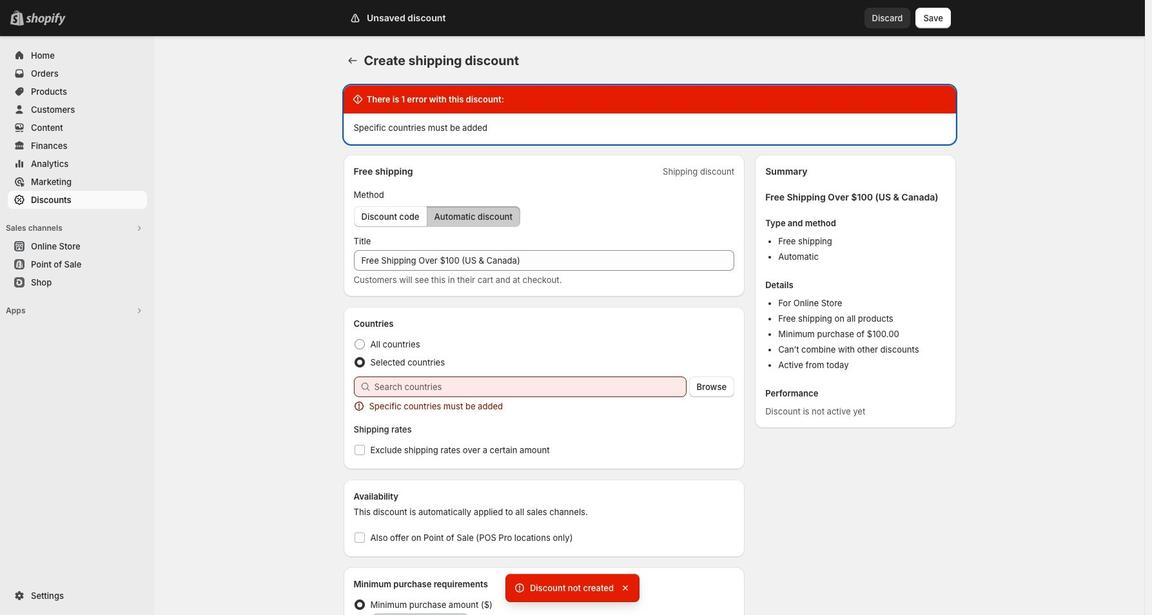Task type: describe. For each thing, give the bounding box(es) containing it.
shopify image
[[26, 13, 66, 26]]



Task type: locate. For each thing, give the bounding box(es) containing it.
None text field
[[354, 250, 735, 271]]

0.00 text field
[[389, 614, 469, 615]]

Search countries text field
[[374, 377, 687, 397]]



Task type: vqa. For each thing, say whether or not it's contained in the screenshot.
2nd 17 from right
no



